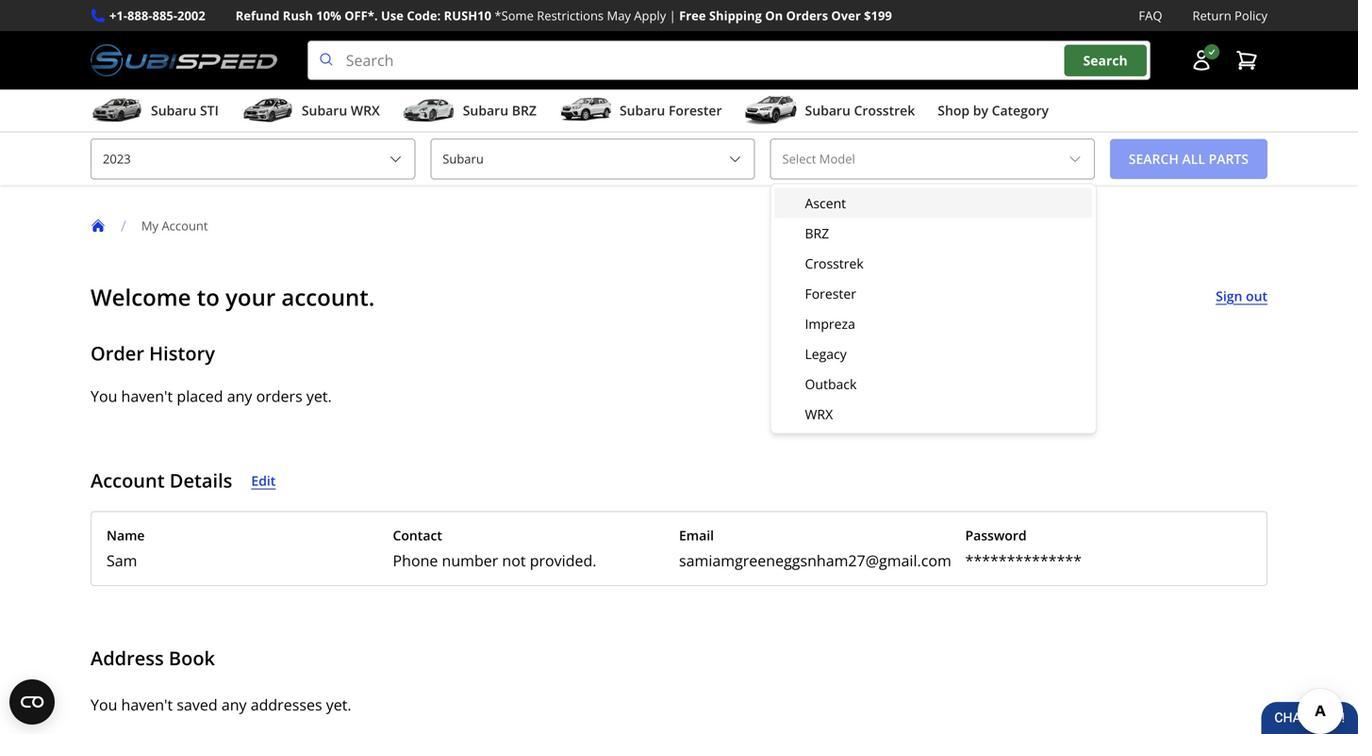 Task type: describe. For each thing, give the bounding box(es) containing it.
email
[[679, 527, 714, 545]]

edit link
[[251, 470, 276, 492]]

search input field
[[307, 41, 1151, 80]]

2002
[[177, 7, 205, 24]]

policy
[[1235, 7, 1268, 24]]

+1-888-885-2002
[[109, 7, 205, 24]]

faq
[[1139, 7, 1163, 24]]

password
[[965, 527, 1027, 545]]

password **************
[[965, 527, 1082, 571]]

contact phone number not provided.
[[393, 527, 597, 571]]

address
[[91, 646, 164, 672]]

outback
[[805, 375, 857, 393]]

my account
[[141, 217, 208, 234]]

*some
[[495, 7, 534, 24]]

name sam
[[107, 527, 145, 571]]

contact
[[393, 527, 442, 545]]

your
[[226, 282, 276, 313]]

out
[[1246, 287, 1268, 305]]

saved
[[177, 695, 218, 716]]

wrx
[[805, 406, 833, 424]]

welcome
[[91, 282, 191, 313]]

not
[[502, 551, 526, 571]]

to
[[197, 282, 220, 313]]

ascent
[[805, 194, 846, 212]]

+1-
[[109, 7, 127, 24]]

refund
[[236, 7, 280, 24]]

orders
[[786, 7, 828, 24]]

crosstrek
[[805, 255, 864, 273]]

over
[[831, 7, 861, 24]]

yet. for order history
[[306, 386, 332, 407]]

haven't for order
[[121, 386, 173, 407]]

sam
[[107, 551, 137, 571]]

address book
[[91, 646, 215, 672]]

open widget image
[[9, 680, 55, 725]]

history
[[149, 341, 215, 367]]

refund rush 10% off*. use code: rush10 *some restrictions may apply | free shipping on orders over $199
[[236, 7, 892, 24]]

search button
[[1065, 45, 1147, 76]]

apply
[[634, 7, 666, 24]]

you for address book
[[91, 695, 117, 716]]

number
[[442, 551, 498, 571]]

sign out button
[[1216, 286, 1268, 307]]

you for order history
[[91, 386, 117, 407]]

return
[[1193, 7, 1232, 24]]

name
[[107, 527, 145, 545]]

|
[[669, 7, 676, 24]]

book
[[169, 646, 215, 672]]



Task type: locate. For each thing, give the bounding box(es) containing it.
/
[[121, 216, 126, 236]]

any right the saved
[[222, 695, 247, 716]]

account up name
[[91, 468, 165, 494]]

account
[[162, 217, 208, 234], [91, 468, 165, 494]]

haven't for address
[[121, 695, 173, 716]]

account.
[[281, 282, 375, 313]]

edit
[[251, 472, 276, 490]]

any for order history
[[227, 386, 252, 407]]

2 you from the top
[[91, 695, 117, 716]]

return policy
[[1193, 7, 1268, 24]]

my account link
[[141, 217, 223, 234]]

you haven't saved any addresses yet.
[[91, 695, 351, 716]]

legacy
[[805, 345, 847, 363]]

code:
[[407, 7, 441, 24]]

order history
[[91, 341, 215, 367]]

welcome to your account.
[[91, 282, 375, 313]]

you down address
[[91, 695, 117, 716]]

1 vertical spatial you
[[91, 695, 117, 716]]

shipping
[[709, 7, 762, 24]]

free
[[679, 7, 706, 24]]

use
[[381, 7, 404, 24]]

any for address book
[[222, 695, 247, 716]]

impreza
[[805, 315, 855, 333]]

1 vertical spatial yet.
[[326, 695, 351, 716]]

haven't
[[121, 386, 173, 407], [121, 695, 173, 716]]

orders
[[256, 386, 302, 407]]

account right my
[[162, 217, 208, 234]]

return policy link
[[1193, 6, 1268, 26]]

forester
[[805, 285, 856, 303]]

on
[[765, 7, 783, 24]]

0 vertical spatial account
[[162, 217, 208, 234]]

order
[[91, 341, 144, 367]]

group containing ascent
[[775, 188, 1092, 430]]

faq link
[[1139, 6, 1163, 26]]

yet. right orders
[[306, 386, 332, 407]]

1 vertical spatial haven't
[[121, 695, 173, 716]]

off*.
[[344, 7, 378, 24]]

haven't down the address book
[[121, 695, 173, 716]]

yet. right addresses on the left of page
[[326, 695, 351, 716]]

1 haven't from the top
[[121, 386, 173, 407]]

details
[[170, 468, 232, 494]]

rush10
[[444, 7, 491, 24]]

any
[[227, 386, 252, 407], [222, 695, 247, 716]]

sign
[[1216, 287, 1243, 305]]

rush
[[283, 7, 313, 24]]

account details
[[91, 468, 232, 494]]

brz
[[805, 224, 829, 242]]

any left orders
[[227, 386, 252, 407]]

you down order
[[91, 386, 117, 407]]

my
[[141, 217, 159, 234]]

placed
[[177, 386, 223, 407]]

group
[[775, 188, 1092, 430]]

2 haven't from the top
[[121, 695, 173, 716]]

885-
[[152, 7, 177, 24]]

0 vertical spatial any
[[227, 386, 252, 407]]

yet. for address book
[[326, 695, 351, 716]]

$199
[[864, 7, 892, 24]]

yet.
[[306, 386, 332, 407], [326, 695, 351, 716]]

you haven't placed any orders yet.
[[91, 386, 332, 407]]

1 you from the top
[[91, 386, 117, 407]]

0 vertical spatial yet.
[[306, 386, 332, 407]]

+1-888-885-2002 link
[[109, 6, 205, 26]]

1 vertical spatial any
[[222, 695, 247, 716]]

you
[[91, 386, 117, 407], [91, 695, 117, 716]]

provided.
[[530, 551, 597, 571]]

email samiamgreeneggsnham27@gmail.com
[[679, 527, 952, 571]]

0 vertical spatial haven't
[[121, 386, 173, 407]]

samiamgreeneggsnham27@gmail.com
[[679, 551, 952, 571]]

haven't down order history
[[121, 386, 173, 407]]

addresses
[[251, 695, 322, 716]]

10%
[[316, 7, 341, 24]]

may
[[607, 7, 631, 24]]

888-
[[127, 7, 152, 24]]

sign out
[[1216, 287, 1268, 305]]

1 vertical spatial account
[[91, 468, 165, 494]]

restrictions
[[537, 7, 604, 24]]

0 vertical spatial you
[[91, 386, 117, 407]]

**************
[[965, 551, 1082, 571]]

phone
[[393, 551, 438, 571]]

search
[[1083, 51, 1128, 69]]



Task type: vqa. For each thing, say whether or not it's contained in the screenshot.
faq link
yes



